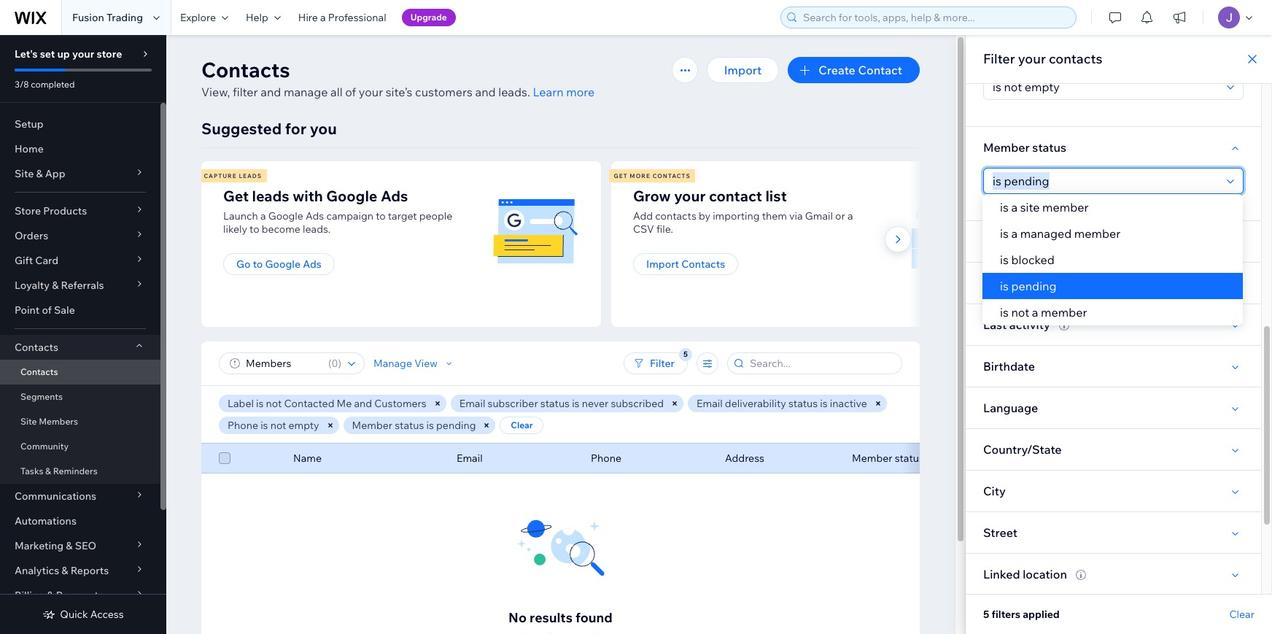 Task type: vqa. For each thing, say whether or not it's contained in the screenshot.
the topmost Search... field
no



Task type: locate. For each thing, give the bounding box(es) containing it.
contacts up filter
[[201, 57, 290, 82]]

0 vertical spatial clear button
[[500, 417, 544, 434]]

5 filters applied
[[984, 608, 1060, 621]]

upgrade
[[411, 12, 447, 23]]

1 vertical spatial not
[[266, 397, 282, 410]]

0 horizontal spatial contacts
[[656, 209, 697, 223]]

by
[[699, 209, 711, 223]]

0 vertical spatial member
[[1043, 200, 1089, 215]]

fusion trading
[[72, 11, 143, 24]]

google up the campaign
[[326, 187, 378, 205]]

contact inside button
[[859, 63, 903, 77]]

all
[[331, 85, 343, 99]]

import
[[725, 63, 762, 77], [647, 258, 679, 271]]

loyalty & referrals
[[15, 279, 104, 292]]

0 horizontal spatial pending
[[436, 419, 476, 432]]

& for analytics
[[62, 564, 68, 577]]

(
[[328, 357, 332, 370]]

let's
[[15, 47, 38, 61]]

select an option field down filter your contacts at right
[[989, 74, 1223, 99]]

1 vertical spatial member
[[1075, 226, 1121, 241]]

member down inactive
[[852, 452, 893, 465]]

Select an option field
[[989, 74, 1223, 99], [989, 169, 1223, 193]]

contacts inside grow your contact list add contacts by importing them via gmail or a csv file.
[[656, 209, 697, 223]]

0 vertical spatial phone
[[228, 419, 258, 432]]

seo
[[75, 539, 96, 552]]

is blocked
[[1001, 253, 1055, 267]]

None checkbox
[[219, 450, 231, 467]]

0 vertical spatial import
[[725, 63, 762, 77]]

site down segments
[[20, 416, 37, 427]]

filter for filter
[[650, 357, 675, 370]]

1 vertical spatial contacts
[[656, 209, 697, 223]]

list
[[199, 161, 1017, 327]]

1 vertical spatial leads.
[[303, 223, 331, 236]]

& inside dropdown button
[[66, 539, 73, 552]]

and
[[261, 85, 281, 99], [475, 85, 496, 99], [354, 397, 372, 410]]

1 horizontal spatial filter
[[984, 50, 1016, 67]]

phone down label
[[228, 419, 258, 432]]

import for import
[[725, 63, 762, 77]]

1 horizontal spatial leads.
[[499, 85, 530, 99]]

label
[[228, 397, 254, 410]]

1 vertical spatial phone
[[591, 452, 622, 465]]

1 vertical spatial ads
[[306, 209, 324, 223]]

filter for filter your contacts
[[984, 50, 1016, 67]]

of right 'all'
[[345, 85, 356, 99]]

0 vertical spatial member
[[984, 140, 1030, 155]]

0 vertical spatial select an option field
[[989, 74, 1223, 99]]

not down is pending
[[1012, 305, 1030, 320]]

activity
[[1010, 317, 1051, 332]]

2 vertical spatial google
[[265, 258, 301, 271]]

get leads with google ads launch a google ads campaign to target people likely to become leads.
[[223, 187, 453, 236]]

assignee
[[984, 234, 1035, 249]]

phone is not empty
[[228, 419, 319, 432]]

a down leads
[[261, 209, 266, 223]]

to left target
[[376, 209, 386, 223]]

0 horizontal spatial import
[[647, 258, 679, 271]]

billing
[[15, 589, 45, 602]]

them
[[762, 209, 787, 223]]

a inside get leads with google ads launch a google ads campaign to target people likely to become leads.
[[261, 209, 266, 223]]

1 vertical spatial import
[[647, 258, 679, 271]]

select an option field up is a site member
[[989, 169, 1223, 193]]

google down become
[[265, 258, 301, 271]]

1 vertical spatial select an option field
[[989, 169, 1223, 193]]

pending
[[1012, 279, 1057, 293], [436, 419, 476, 432]]

country/state
[[984, 442, 1062, 457]]

home link
[[0, 136, 161, 161]]

1 vertical spatial site
[[20, 416, 37, 427]]

is a site member
[[1001, 200, 1089, 215]]

site down home
[[15, 167, 34, 180]]

site for site members
[[20, 416, 37, 427]]

0 vertical spatial leads.
[[499, 85, 530, 99]]

0 horizontal spatial clear
[[511, 420, 533, 431]]

0 vertical spatial member status
[[984, 140, 1067, 155]]

contact down is blocked
[[984, 276, 1028, 290]]

& left reports
[[62, 564, 68, 577]]

suggested
[[201, 119, 282, 138]]

3/8
[[15, 79, 29, 90]]

google down leads
[[268, 209, 304, 223]]

label is not contacted me and customers
[[228, 397, 427, 410]]

a up is blocked
[[1012, 226, 1018, 241]]

not for phone is not empty
[[270, 419, 286, 432]]

results
[[530, 609, 573, 626]]

1 vertical spatial of
[[42, 304, 52, 317]]

to right the 'go'
[[253, 258, 263, 271]]

leads.
[[499, 85, 530, 99], [303, 223, 331, 236]]

contacts inside popup button
[[15, 341, 58, 354]]

1 horizontal spatial import
[[725, 63, 762, 77]]

& left seo
[[66, 539, 73, 552]]

email for email deliverability status is inactive
[[697, 397, 723, 410]]

& for marketing
[[66, 539, 73, 552]]

create contact button
[[788, 57, 920, 83]]

0 vertical spatial contacts
[[1049, 50, 1103, 67]]

0 horizontal spatial filter
[[650, 357, 675, 370]]

birthdate
[[984, 359, 1036, 374]]

2 vertical spatial ads
[[303, 258, 322, 271]]

& inside dropdown button
[[62, 564, 68, 577]]

member right managed
[[1075, 226, 1121, 241]]

1 vertical spatial pending
[[436, 419, 476, 432]]

store
[[15, 204, 41, 217]]

1 horizontal spatial clear
[[1230, 608, 1255, 621]]

1 vertical spatial member status
[[852, 452, 925, 465]]

contacts view, filter and manage all of your site's customers and leads. learn more
[[201, 57, 595, 99]]

point
[[15, 304, 40, 317]]

phone down never
[[591, 452, 622, 465]]

contacts
[[1049, 50, 1103, 67], [656, 209, 697, 223]]

is not a member
[[1001, 305, 1088, 320]]

ads inside button
[[303, 258, 322, 271]]

quick access button
[[43, 608, 124, 621]]

gift
[[15, 254, 33, 267]]

tasks & reminders
[[20, 466, 98, 477]]

loyalty & referrals button
[[0, 273, 161, 298]]

contacts down "by"
[[682, 258, 726, 271]]

manage
[[374, 357, 412, 370]]

list box
[[983, 194, 1244, 325]]

member status is pending
[[352, 419, 476, 432]]

let's set up your store
[[15, 47, 122, 61]]

1 horizontal spatial of
[[345, 85, 356, 99]]

0 vertical spatial not
[[1012, 305, 1030, 320]]

deliverability
[[725, 397, 787, 410]]

your
[[72, 47, 94, 61], [1019, 50, 1046, 67], [359, 85, 383, 99], [674, 187, 706, 205]]

email down member status is pending
[[457, 452, 483, 465]]

email left subscriber
[[460, 397, 486, 410]]

leads
[[252, 187, 290, 205]]

import button
[[707, 57, 780, 83]]

of inside the sidebar element
[[42, 304, 52, 317]]

member status down inactive
[[852, 452, 925, 465]]

professional
[[328, 11, 387, 24]]

and right filter
[[261, 85, 281, 99]]

pending down blocked
[[1012, 279, 1057, 293]]

pending inside option
[[1012, 279, 1057, 293]]

analytics
[[15, 564, 59, 577]]

via
[[790, 209, 803, 223]]

leads. down with
[[303, 223, 331, 236]]

loyalty
[[15, 279, 50, 292]]

is
[[1001, 200, 1009, 215], [1001, 226, 1009, 241], [1001, 253, 1009, 267], [1001, 279, 1009, 293], [1001, 305, 1009, 320], [256, 397, 264, 410], [572, 397, 580, 410], [821, 397, 828, 410], [261, 419, 268, 432], [427, 419, 434, 432]]

ads down with
[[306, 209, 324, 223]]

contacts inside contacts view, filter and manage all of your site's customers and leads. learn more
[[201, 57, 290, 82]]

member down created
[[1041, 305, 1088, 320]]

to right likely
[[250, 223, 259, 236]]

is left activity
[[1001, 305, 1009, 320]]

0 vertical spatial contact
[[859, 63, 903, 77]]

a right or
[[848, 209, 854, 223]]

not left empty
[[270, 419, 286, 432]]

0 horizontal spatial of
[[42, 304, 52, 317]]

2 horizontal spatial member
[[984, 140, 1030, 155]]

0 horizontal spatial clear button
[[500, 417, 544, 434]]

phone for phone
[[591, 452, 622, 465]]

is down 'assignee'
[[1001, 253, 1009, 267]]

referrals
[[61, 279, 104, 292]]

contact right create
[[859, 63, 903, 77]]

& right loyalty
[[52, 279, 59, 292]]

point of sale
[[15, 304, 75, 317]]

member for is a managed member
[[1075, 226, 1121, 241]]

1 horizontal spatial phone
[[591, 452, 622, 465]]

& for loyalty
[[52, 279, 59, 292]]

member up site
[[984, 140, 1030, 155]]

1 horizontal spatial contacts
[[1049, 50, 1103, 67]]

capture leads
[[204, 172, 262, 180]]

& right billing
[[47, 589, 54, 602]]

member up is a managed member
[[1043, 200, 1089, 215]]

1 vertical spatial filter
[[650, 357, 675, 370]]

2 vertical spatial member
[[1041, 305, 1088, 320]]

contacts down point of sale
[[15, 341, 58, 354]]

orders
[[15, 229, 48, 242]]

0 horizontal spatial member
[[352, 419, 393, 432]]

& for billing
[[47, 589, 54, 602]]

and right me
[[354, 397, 372, 410]]

is down is blocked
[[1001, 279, 1009, 293]]

a right hire
[[320, 11, 326, 24]]

0 vertical spatial site
[[15, 167, 34, 180]]

csv
[[633, 223, 654, 236]]

1 vertical spatial clear button
[[1230, 608, 1255, 621]]

site
[[1021, 200, 1040, 215]]

filter inside button
[[650, 357, 675, 370]]

store products button
[[0, 199, 161, 223]]

import for import contacts
[[647, 258, 679, 271]]

is left never
[[572, 397, 580, 410]]

1 select an option field from the top
[[989, 74, 1223, 99]]

for
[[285, 119, 307, 138]]

member down the customers
[[352, 419, 393, 432]]

1 horizontal spatial contact
[[984, 276, 1028, 290]]

& left "app"
[[36, 167, 43, 180]]

0 vertical spatial pending
[[1012, 279, 1057, 293]]

campaign
[[327, 209, 374, 223]]

pending down view
[[436, 419, 476, 432]]

0 vertical spatial ads
[[381, 187, 408, 205]]

segments
[[20, 391, 63, 402]]

and right customers
[[475, 85, 496, 99]]

sale
[[54, 304, 75, 317]]

file.
[[657, 223, 674, 236]]

contacts link
[[0, 360, 161, 385]]

marketing & seo
[[15, 539, 96, 552]]

member status up site
[[984, 140, 1067, 155]]

0 horizontal spatial contact
[[859, 63, 903, 77]]

contacts
[[653, 172, 691, 180]]

0 horizontal spatial leads.
[[303, 223, 331, 236]]

a inside hire a professional link
[[320, 11, 326, 24]]

site inside popup button
[[15, 167, 34, 180]]

0 vertical spatial of
[[345, 85, 356, 99]]

of inside contacts view, filter and manage all of your site's customers and leads. learn more
[[345, 85, 356, 99]]

a left site
[[1012, 200, 1018, 215]]

marketing
[[15, 539, 64, 552]]

sidebar element
[[0, 35, 166, 634]]

a down is pending
[[1033, 305, 1039, 320]]

of left 'sale'
[[42, 304, 52, 317]]

your inside grow your contact list add contacts by importing them via gmail or a csv file.
[[674, 187, 706, 205]]

1 horizontal spatial pending
[[1012, 279, 1057, 293]]

0 vertical spatial filter
[[984, 50, 1016, 67]]

to inside the go to google ads button
[[253, 258, 263, 271]]

2 vertical spatial member
[[852, 452, 893, 465]]

leads. left learn
[[499, 85, 530, 99]]

go to google ads button
[[223, 253, 335, 275]]

site
[[15, 167, 34, 180], [20, 416, 37, 427]]

ads down get leads with google ads launch a google ads campaign to target people likely to become leads.
[[303, 258, 322, 271]]

store
[[97, 47, 122, 61]]

ads
[[381, 187, 408, 205], [306, 209, 324, 223], [303, 258, 322, 271]]

site members
[[20, 416, 78, 427]]

& right the tasks
[[45, 466, 51, 477]]

ads up target
[[381, 187, 408, 205]]

0 horizontal spatial phone
[[228, 419, 258, 432]]

no
[[509, 609, 527, 626]]

2 vertical spatial not
[[270, 419, 286, 432]]

not up "phone is not empty"
[[266, 397, 282, 410]]

set
[[40, 47, 55, 61]]

is up is blocked
[[1001, 226, 1009, 241]]

email left deliverability
[[697, 397, 723, 410]]

inactive
[[830, 397, 868, 410]]



Task type: describe. For each thing, give the bounding box(es) containing it.
help button
[[237, 0, 290, 35]]

blocked
[[1012, 253, 1055, 267]]

orders button
[[0, 223, 161, 248]]

help
[[246, 11, 268, 24]]

a inside grow your contact list add contacts by importing them via gmail or a csv file.
[[848, 209, 854, 223]]

member for is not a member
[[1041, 305, 1088, 320]]

empty
[[289, 419, 319, 432]]

& for tasks
[[45, 466, 51, 477]]

is left inactive
[[821, 397, 828, 410]]

language
[[984, 401, 1039, 415]]

quick
[[60, 608, 88, 621]]

member for is a site member
[[1043, 200, 1089, 215]]

up
[[57, 47, 70, 61]]

subscribed
[[611, 397, 664, 410]]

segments link
[[0, 385, 161, 409]]

manage
[[284, 85, 328, 99]]

create contact
[[819, 63, 903, 77]]

is right label
[[256, 397, 264, 410]]

1 horizontal spatial member
[[852, 452, 893, 465]]

leads. inside contacts view, filter and manage all of your site's customers and leads. learn more
[[499, 85, 530, 99]]

is pending option
[[983, 273, 1244, 299]]

is down the customers
[[427, 419, 434, 432]]

0 horizontal spatial member status
[[852, 452, 925, 465]]

1 vertical spatial member
[[352, 419, 393, 432]]

1 vertical spatial google
[[268, 209, 304, 223]]

2 horizontal spatial and
[[475, 85, 496, 99]]

analytics & reports button
[[0, 558, 161, 583]]

manage view
[[374, 357, 438, 370]]

0 vertical spatial google
[[326, 187, 378, 205]]

Search... field
[[746, 353, 898, 374]]

gift card button
[[0, 248, 161, 273]]

create
[[819, 63, 856, 77]]

0 horizontal spatial and
[[261, 85, 281, 99]]

site's
[[386, 85, 413, 99]]

not for label is not contacted me and customers
[[266, 397, 282, 410]]

list containing get leads with google ads
[[199, 161, 1017, 327]]

likely
[[223, 223, 247, 236]]

community
[[20, 441, 69, 452]]

email for email subscriber status is never subscribed
[[460, 397, 486, 410]]

me
[[337, 397, 352, 410]]

1 vertical spatial clear
[[1230, 608, 1255, 621]]

billing & payments
[[15, 589, 104, 602]]

communications
[[15, 490, 96, 503]]

& for site
[[36, 167, 43, 180]]

city
[[984, 484, 1006, 498]]

filter
[[233, 85, 258, 99]]

more
[[630, 172, 651, 180]]

is pending
[[1001, 279, 1057, 293]]

go to google ads
[[236, 258, 322, 271]]

google inside the go to google ads button
[[265, 258, 301, 271]]

payments
[[56, 589, 104, 602]]

home
[[15, 142, 44, 155]]

with
[[293, 187, 323, 205]]

1 horizontal spatial clear button
[[1230, 608, 1255, 621]]

created
[[1031, 276, 1073, 290]]

5
[[984, 608, 990, 621]]

learn
[[533, 85, 564, 99]]

email deliverability status is inactive
[[697, 397, 868, 410]]

( 0 )
[[328, 357, 342, 370]]

tasks & reminders link
[[0, 459, 161, 484]]

customers
[[415, 85, 473, 99]]

list box containing is a site member
[[983, 194, 1244, 325]]

members
[[39, 416, 78, 427]]

reminders
[[53, 466, 98, 477]]

Search for tools, apps, help & more... field
[[799, 7, 1072, 28]]

0 vertical spatial clear
[[511, 420, 533, 431]]

import contacts button
[[633, 253, 739, 275]]

filter button
[[624, 352, 688, 374]]

automations
[[15, 515, 77, 528]]

access
[[90, 608, 124, 621]]

your inside contacts view, filter and manage all of your site's customers and leads. learn more
[[359, 85, 383, 99]]

is left empty
[[261, 419, 268, 432]]

is left site
[[1001, 200, 1009, 215]]

analytics & reports
[[15, 564, 109, 577]]

add
[[633, 209, 653, 223]]

1 horizontal spatial member status
[[984, 140, 1067, 155]]

linked
[[984, 567, 1021, 582]]

1 horizontal spatial and
[[354, 397, 372, 410]]

importing
[[713, 209, 760, 223]]

Unsaved view field
[[242, 353, 324, 374]]

more
[[566, 85, 595, 99]]

upgrade button
[[402, 9, 456, 26]]

capture
[[204, 172, 237, 180]]

setup link
[[0, 112, 161, 136]]

1 vertical spatial contact
[[984, 276, 1028, 290]]

leads. inside get leads with google ads launch a google ads campaign to target people likely to become leads.
[[303, 223, 331, 236]]

marketing & seo button
[[0, 533, 161, 558]]

grow your contact list add contacts by importing them via gmail or a csv file.
[[633, 187, 854, 236]]

contact
[[709, 187, 763, 205]]

gift card
[[15, 254, 59, 267]]

managed
[[1021, 226, 1072, 241]]

view,
[[201, 85, 230, 99]]

contacted
[[284, 397, 335, 410]]

site & app
[[15, 167, 65, 180]]

list
[[766, 187, 787, 205]]

your inside the sidebar element
[[72, 47, 94, 61]]

grow
[[633, 187, 671, 205]]

quick access
[[60, 608, 124, 621]]

2 select an option field from the top
[[989, 169, 1223, 193]]

is inside option
[[1001, 279, 1009, 293]]

fusion
[[72, 11, 104, 24]]

become
[[262, 223, 301, 236]]

hire a professional
[[298, 11, 387, 24]]

target
[[388, 209, 417, 223]]

hire
[[298, 11, 318, 24]]

site for site & app
[[15, 167, 34, 180]]

automations link
[[0, 509, 161, 533]]

contacts up segments
[[20, 366, 58, 377]]

trading
[[107, 11, 143, 24]]

phone for phone is not empty
[[228, 419, 258, 432]]

contacts inside button
[[682, 258, 726, 271]]

view
[[415, 357, 438, 370]]

people
[[419, 209, 453, 223]]

address
[[725, 452, 765, 465]]

tasks
[[20, 466, 43, 477]]

launch
[[223, 209, 258, 223]]

linked location
[[984, 567, 1068, 582]]

found
[[576, 609, 613, 626]]

get more contacts
[[614, 172, 691, 180]]



